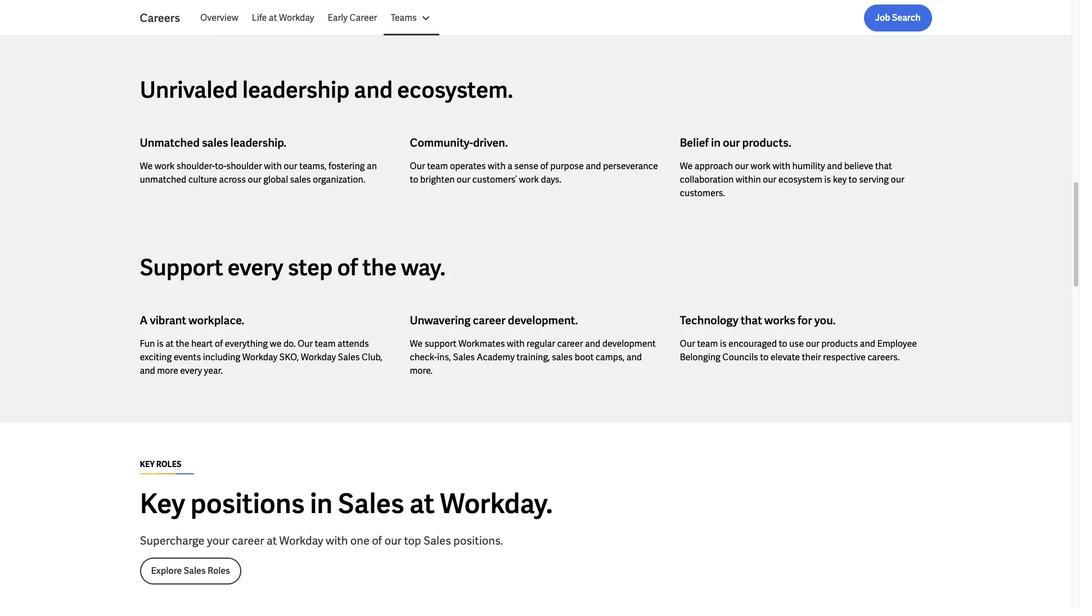 Task type: describe. For each thing, give the bounding box(es) containing it.
our inside our team is encouraged to use our products and employee belonging councils to elevate their respective careers.
[[806, 338, 820, 350]]

unrivaled leadership and ecosystem.
[[140, 76, 514, 105]]

2 fortune from the left
[[301, 8, 341, 22]]

with inside we approach our work with humility and believe that collaboration within our ecosystem is key to serving our customers.
[[773, 161, 791, 172]]

workday inside 'link'
[[279, 12, 314, 24]]

sales inside 'link'
[[184, 566, 206, 578]]

1 vertical spatial in
[[310, 487, 333, 522]]

our team operates with a sense of purpose and perseverance to brighten our customers' work days.
[[410, 161, 658, 186]]

we for belief in our products.
[[680, 161, 693, 172]]

driven.
[[473, 136, 508, 150]]

do.
[[284, 338, 296, 350]]

sense
[[515, 161, 539, 172]]

companies
[[365, 8, 420, 22]]

explore
[[151, 566, 182, 578]]

belief in our products.
[[680, 136, 792, 150]]

1 horizontal spatial every
[[228, 253, 283, 283]]

roles
[[208, 566, 230, 578]]

humility
[[793, 161, 826, 172]]

way.
[[401, 253, 446, 283]]

careers.
[[868, 352, 900, 364]]

0 vertical spatial in
[[712, 136, 721, 150]]

unmatched sales leadership.
[[140, 136, 287, 150]]

to inside the our team operates with a sense of purpose and perseverance to brighten our customers' work days.
[[410, 174, 419, 186]]

events
[[174, 352, 201, 364]]

believe
[[845, 161, 874, 172]]

every inside fun is at the heart of everything we do. our team attends exciting events including workday sko, workday sales club, and more every year.
[[180, 366, 202, 377]]

0 horizontal spatial that
[[741, 314, 763, 328]]

work inside the our team operates with a sense of purpose and perseverance to brighten our customers' work days.
[[519, 174, 539, 186]]

2 vertical spatial career
[[232, 534, 264, 549]]

days.
[[541, 174, 562, 186]]

with inside we support workmates with regular career and development check-ins, sales academy training, sales boot camps, and more.
[[507, 338, 525, 350]]

of inside the our team operates with a sense of purpose and perseverance to brighten our customers' work days.
[[541, 161, 549, 172]]

fun is at the heart of everything we do. our team attends exciting events including workday sko, workday sales club, and more every year.
[[140, 338, 383, 377]]

regular
[[527, 338, 556, 350]]

support
[[425, 338, 457, 350]]

leadership
[[242, 76, 350, 105]]

early
[[328, 12, 348, 24]]

customers.
[[680, 188, 726, 199]]

use inside our team is encouraged to use our products and employee belonging councils to elevate their respective careers.
[[790, 338, 804, 350]]

sko,
[[280, 352, 299, 364]]

roles
[[156, 460, 181, 470]]

workmates
[[459, 338, 505, 350]]

technology that works for you.
[[680, 314, 836, 328]]

0 horizontal spatial use
[[423, 8, 441, 22]]

unmatched
[[140, 136, 200, 150]]

works
[[765, 314, 796, 328]]

within
[[736, 174, 761, 186]]

positions
[[191, 487, 305, 522]]

0 vertical spatial workday.
[[443, 8, 489, 22]]

global
[[264, 174, 288, 186]]

development
[[603, 338, 656, 350]]

community-
[[410, 136, 473, 150]]

and inside fun is at the heart of everything we do. our team attends exciting events including workday sko, workday sales club, and more every year.
[[140, 366, 155, 377]]

team for community-
[[427, 161, 448, 172]]

check-
[[410, 352, 437, 364]]

with left one
[[326, 534, 348, 549]]

encouraged
[[729, 338, 777, 350]]

including
[[203, 352, 241, 364]]

a
[[140, 314, 148, 328]]

perseverance
[[603, 161, 658, 172]]

career
[[350, 12, 377, 24]]

life at workday link
[[245, 5, 321, 32]]

supercharge your career at workday with one of our top sales positions.
[[140, 534, 503, 549]]

serving
[[860, 174, 889, 186]]

job search link
[[864, 5, 932, 32]]

with inside we work shoulder-to-shoulder with our teams, fostering an unmatched culture across our global sales organization.
[[264, 161, 282, 172]]

you.
[[815, 314, 836, 328]]

our inside the our team operates with a sense of purpose and perseverance to brighten our customers' work days.
[[457, 174, 471, 186]]

explore sales roles
[[151, 566, 230, 578]]

key positions in sales at workday.
[[140, 487, 553, 522]]

to down the encouraged
[[761, 352, 769, 364]]

our for technology that works for you.
[[680, 338, 696, 350]]

shoulder-
[[177, 161, 215, 172]]

fun
[[140, 338, 155, 350]]

heart
[[191, 338, 213, 350]]

1 fortune from the left
[[152, 8, 192, 22]]

our right within
[[763, 174, 777, 186]]

overview
[[200, 12, 239, 24]]

key roles
[[140, 460, 181, 470]]

overview link
[[194, 5, 245, 32]]

organization.
[[313, 174, 366, 186]]

our up within
[[735, 161, 749, 172]]

our for community-driven.
[[410, 161, 425, 172]]

community-driven.
[[410, 136, 508, 150]]

approach
[[695, 161, 734, 172]]

menu containing overview
[[194, 5, 440, 32]]

team for technology
[[698, 338, 718, 350]]

0 horizontal spatial sales
[[202, 136, 228, 150]]

1 500 from the left
[[194, 8, 213, 22]]

step
[[288, 253, 333, 283]]

attends
[[338, 338, 369, 350]]

customers'
[[473, 174, 517, 186]]

products
[[822, 338, 859, 350]]

our right serving
[[891, 174, 905, 186]]

an
[[367, 161, 377, 172]]

teams,
[[300, 161, 327, 172]]

key
[[833, 174, 847, 186]]

we for unwavering career development.
[[410, 338, 423, 350]]

is inside our team is encouraged to use our products and employee belonging councils to elevate their respective careers.
[[720, 338, 727, 350]]

belief
[[680, 136, 709, 150]]

workplace.
[[189, 314, 245, 328]]

0 horizontal spatial top
[[267, 8, 284, 22]]



Task type: vqa. For each thing, say whether or not it's contained in the screenshot.
left Use
yes



Task type: locate. For each thing, give the bounding box(es) containing it.
team inside our team is encouraged to use our products and employee belonging councils to elevate their respective careers.
[[698, 338, 718, 350]]

key
[[140, 460, 155, 470]]

sales left roles
[[184, 566, 206, 578]]

use right teams
[[423, 8, 441, 22]]

at
[[269, 12, 277, 24], [166, 338, 174, 350], [410, 487, 435, 522], [267, 534, 277, 549]]

sales
[[338, 352, 360, 364], [453, 352, 475, 364], [338, 487, 404, 522], [424, 534, 451, 549], [184, 566, 206, 578]]

0 vertical spatial top
[[267, 8, 284, 22]]

workday. right teams dropdown button
[[443, 8, 489, 22]]

that up the encouraged
[[741, 314, 763, 328]]

is inside we approach our work with humility and believe that collaboration within our ecosystem is key to serving our customers.
[[825, 174, 832, 186]]

team inside fun is at the heart of everything we do. our team attends exciting events including workday sko, workday sales club, and more every year.
[[315, 338, 336, 350]]

careers link
[[140, 10, 194, 26]]

we
[[270, 338, 282, 350]]

early career
[[328, 12, 377, 24]]

top left "50"
[[267, 8, 284, 22]]

menu
[[194, 5, 440, 32]]

academy
[[477, 352, 515, 364]]

careers
[[140, 11, 180, 25]]

0 vertical spatial sales
[[202, 136, 228, 150]]

a
[[508, 161, 513, 172]]

our right do.
[[298, 338, 313, 350]]

of inside fun is at the heart of everything we do. our team attends exciting events including workday sko, workday sales club, and more every year.
[[215, 338, 223, 350]]

career up workmates
[[473, 314, 506, 328]]

list containing overview
[[194, 5, 932, 32]]

products.
[[743, 136, 792, 150]]

1 horizontal spatial fortune
[[301, 8, 341, 22]]

culture
[[188, 174, 217, 186]]

list
[[194, 5, 932, 32]]

training,
[[517, 352, 550, 364]]

use up elevate
[[790, 338, 804, 350]]

our up belonging
[[680, 338, 696, 350]]

1 horizontal spatial our
[[410, 161, 425, 172]]

we work shoulder-to-shoulder with our teams, fostering an unmatched culture across our global sales organization.
[[140, 161, 377, 186]]

sales down attends
[[338, 352, 360, 364]]

sales up to-
[[202, 136, 228, 150]]

more
[[157, 366, 178, 377]]

one
[[351, 534, 370, 549]]

with up global at top
[[264, 161, 282, 172]]

0 horizontal spatial 500
[[194, 8, 213, 22]]

1 vertical spatial use
[[790, 338, 804, 350]]

fostering
[[329, 161, 365, 172]]

0 vertical spatial use
[[423, 8, 441, 22]]

1 vertical spatial workday.
[[440, 487, 553, 522]]

technology
[[680, 314, 739, 328]]

2 horizontal spatial we
[[680, 161, 693, 172]]

career up boot
[[558, 338, 583, 350]]

unwavering career development.
[[410, 314, 578, 328]]

our
[[723, 136, 741, 150], [284, 161, 298, 172], [735, 161, 749, 172], [248, 174, 262, 186], [457, 174, 471, 186], [763, 174, 777, 186], [891, 174, 905, 186], [806, 338, 820, 350], [385, 534, 402, 549]]

1 horizontal spatial top
[[404, 534, 421, 549]]

2 horizontal spatial our
[[680, 338, 696, 350]]

workday. up positions.
[[440, 487, 553, 522]]

with up training,
[[507, 338, 525, 350]]

we inside we approach our work with humility and believe that collaboration within our ecosystem is key to serving our customers.
[[680, 161, 693, 172]]

our down operates
[[457, 174, 471, 186]]

is inside fun is at the heart of everything we do. our team attends exciting events including workday sko, workday sales club, and more every year.
[[157, 338, 164, 350]]

1 vertical spatial that
[[741, 314, 763, 328]]

2 horizontal spatial work
[[751, 161, 771, 172]]

belonging
[[680, 352, 721, 364]]

we support workmates with regular career and development check-ins, sales academy training, sales boot camps, and more.
[[410, 338, 656, 377]]

0 horizontal spatial our
[[298, 338, 313, 350]]

a vibrant workplace.
[[140, 314, 245, 328]]

that inside we approach our work with humility and believe that collaboration within our ecosystem is key to serving our customers.
[[876, 161, 893, 172]]

team inside the our team operates with a sense of purpose and perseverance to brighten our customers' work days.
[[427, 161, 448, 172]]

at inside 'link'
[[269, 12, 277, 24]]

sales inside we work shoulder-to-shoulder with our teams, fostering an unmatched culture across our global sales organization.
[[290, 174, 311, 186]]

with left a
[[488, 161, 506, 172]]

across
[[219, 174, 246, 186]]

sales inside we support workmates with regular career and development check-ins, sales academy training, sales boot camps, and more.
[[453, 352, 475, 364]]

development.
[[508, 314, 578, 328]]

in right belief
[[712, 136, 721, 150]]

is up "councils"
[[720, 338, 727, 350]]

unrivaled
[[140, 76, 238, 105]]

team up brighten
[[427, 161, 448, 172]]

70%+
[[237, 8, 265, 22]]

our up global at top
[[284, 161, 298, 172]]

supercharge
[[140, 534, 205, 549]]

the inside fun is at the heart of everything we do. our team attends exciting events including workday sko, workday sales club, and more every year.
[[176, 338, 189, 350]]

1 horizontal spatial work
[[519, 174, 539, 186]]

1 horizontal spatial that
[[876, 161, 893, 172]]

1 horizontal spatial the
[[363, 253, 397, 283]]

ecosystem.
[[397, 76, 514, 105]]

1 horizontal spatial we
[[410, 338, 423, 350]]

career inside we support workmates with regular career and development check-ins, sales academy training, sales boot camps, and more.
[[558, 338, 583, 350]]

fortune
[[152, 8, 192, 22], [301, 8, 341, 22]]

2 horizontal spatial team
[[698, 338, 718, 350]]

explore sales roles link
[[140, 559, 242, 586]]

career right your
[[232, 534, 264, 549]]

1 vertical spatial every
[[180, 366, 202, 377]]

0 horizontal spatial work
[[155, 161, 175, 172]]

0 horizontal spatial we
[[140, 161, 153, 172]]

unmatched
[[140, 174, 186, 186]]

boot
[[575, 352, 594, 364]]

to up elevate
[[779, 338, 788, 350]]

our inside our team is encouraged to use our products and employee belonging councils to elevate their respective careers.
[[680, 338, 696, 350]]

to right key
[[849, 174, 858, 186]]

our up brighten
[[410, 161, 425, 172]]

job
[[876, 12, 891, 24]]

workday
[[279, 12, 314, 24], [242, 352, 278, 364], [301, 352, 336, 364], [279, 534, 323, 549]]

team up belonging
[[698, 338, 718, 350]]

teams button
[[384, 5, 440, 32]]

1 horizontal spatial 500
[[343, 8, 362, 22]]

the left "way."
[[363, 253, 397, 283]]

club,
[[362, 352, 383, 364]]

1 vertical spatial top
[[404, 534, 421, 549]]

2 vertical spatial sales
[[552, 352, 573, 364]]

work down sense
[[519, 174, 539, 186]]

in up supercharge your career at workday with one of our top sales positions.
[[310, 487, 333, 522]]

every left step
[[228, 253, 283, 283]]

is left key
[[825, 174, 832, 186]]

top right one
[[404, 534, 421, 549]]

sales inside we support workmates with regular career and development check-ins, sales academy training, sales boot camps, and more.
[[552, 352, 573, 364]]

and inside the our team operates with a sense of purpose and perseverance to brighten our customers' work days.
[[586, 161, 601, 172]]

purpose
[[551, 161, 584, 172]]

leadership.
[[231, 136, 287, 150]]

0 horizontal spatial every
[[180, 366, 202, 377]]

to left brighten
[[410, 174, 419, 186]]

we up check-
[[410, 338, 423, 350]]

to-
[[215, 161, 226, 172]]

with up ecosystem
[[773, 161, 791, 172]]

1 horizontal spatial is
[[720, 338, 727, 350]]

employee
[[878, 338, 918, 350]]

our inside the our team operates with a sense of purpose and perseverance to brighten our customers' work days.
[[410, 161, 425, 172]]

operates
[[450, 161, 486, 172]]

everything
[[225, 338, 268, 350]]

search
[[893, 12, 921, 24]]

we up unmatched
[[140, 161, 153, 172]]

for
[[798, 314, 813, 328]]

sales down teams,
[[290, 174, 311, 186]]

sales left boot
[[552, 352, 573, 364]]

collaboration
[[680, 174, 734, 186]]

top
[[267, 8, 284, 22], [404, 534, 421, 549]]

2 500 from the left
[[343, 8, 362, 22]]

the up the events
[[176, 338, 189, 350]]

ins,
[[437, 352, 451, 364]]

50
[[287, 8, 299, 22]]

0 vertical spatial that
[[876, 161, 893, 172]]

1 vertical spatial career
[[558, 338, 583, 350]]

your
[[207, 534, 230, 549]]

2 horizontal spatial is
[[825, 174, 832, 186]]

and
[[215, 8, 235, 22], [354, 76, 393, 105], [586, 161, 601, 172], [827, 161, 843, 172], [585, 338, 601, 350], [860, 338, 876, 350], [627, 352, 642, 364], [140, 366, 155, 377]]

work inside we approach our work with humility and believe that collaboration within our ecosystem is key to serving our customers.
[[751, 161, 771, 172]]

every
[[228, 253, 283, 283], [180, 366, 202, 377]]

vibrant
[[150, 314, 186, 328]]

1 horizontal spatial in
[[712, 136, 721, 150]]

1 vertical spatial the
[[176, 338, 189, 350]]

our up approach
[[723, 136, 741, 150]]

our up their
[[806, 338, 820, 350]]

work inside we work shoulder-to-shoulder with our teams, fostering an unmatched culture across our global sales organization.
[[155, 161, 175, 172]]

0 vertical spatial the
[[363, 253, 397, 283]]

sales inside fun is at the heart of everything we do. our team attends exciting events including workday sko, workday sales club, and more every year.
[[338, 352, 360, 364]]

teams
[[391, 12, 417, 24]]

0 vertical spatial every
[[228, 253, 283, 283]]

0 horizontal spatial fortune
[[152, 8, 192, 22]]

1 vertical spatial sales
[[290, 174, 311, 186]]

elevate
[[771, 352, 800, 364]]

1 horizontal spatial sales
[[290, 174, 311, 186]]

sales right ins,
[[453, 352, 475, 364]]

year.
[[204, 366, 223, 377]]

1 horizontal spatial team
[[427, 161, 448, 172]]

we
[[140, 161, 153, 172], [680, 161, 693, 172], [410, 338, 423, 350]]

at inside fun is at the heart of everything we do. our team attends exciting events including workday sko, workday sales club, and more every year.
[[166, 338, 174, 350]]

of fortune 500 and 70%+ top 50 fortune 500 companies use workday.
[[140, 8, 489, 22]]

0 horizontal spatial team
[[315, 338, 336, 350]]

our right one
[[385, 534, 402, 549]]

key
[[140, 487, 185, 522]]

brighten
[[421, 174, 455, 186]]

we inside we support workmates with regular career and development check-ins, sales academy training, sales boot camps, and more.
[[410, 338, 423, 350]]

0 horizontal spatial the
[[176, 338, 189, 350]]

0 vertical spatial career
[[473, 314, 506, 328]]

fortune right "50"
[[301, 8, 341, 22]]

our inside fun is at the heart of everything we do. our team attends exciting events including workday sko, workday sales club, and more every year.
[[298, 338, 313, 350]]

we inside we work shoulder-to-shoulder with our teams, fostering an unmatched culture across our global sales organization.
[[140, 161, 153, 172]]

sales
[[202, 136, 228, 150], [290, 174, 311, 186], [552, 352, 573, 364]]

life at workday
[[252, 12, 314, 24]]

is right fun
[[157, 338, 164, 350]]

sales left positions.
[[424, 534, 451, 549]]

early career link
[[321, 5, 384, 32]]

we for unmatched sales leadership.
[[140, 161, 153, 172]]

team left attends
[[315, 338, 336, 350]]

fortune left overview
[[152, 8, 192, 22]]

with inside the our team operates with a sense of purpose and perseverance to brighten our customers' work days.
[[488, 161, 506, 172]]

0 horizontal spatial in
[[310, 487, 333, 522]]

that up serving
[[876, 161, 893, 172]]

our down shoulder
[[248, 174, 262, 186]]

2 horizontal spatial sales
[[552, 352, 573, 364]]

and inside our team is encouraged to use our products and employee belonging councils to elevate their respective careers.
[[860, 338, 876, 350]]

work up unmatched
[[155, 161, 175, 172]]

2 horizontal spatial career
[[558, 338, 583, 350]]

councils
[[723, 352, 759, 364]]

every down the events
[[180, 366, 202, 377]]

camps,
[[596, 352, 625, 364]]

respective
[[824, 352, 866, 364]]

0 horizontal spatial is
[[157, 338, 164, 350]]

the
[[363, 253, 397, 283], [176, 338, 189, 350]]

1 horizontal spatial use
[[790, 338, 804, 350]]

sales up one
[[338, 487, 404, 522]]

work up within
[[751, 161, 771, 172]]

0 horizontal spatial career
[[232, 534, 264, 549]]

support
[[140, 253, 223, 283]]

exciting
[[140, 352, 172, 364]]

that
[[876, 161, 893, 172], [741, 314, 763, 328]]

and inside we approach our work with humility and believe that collaboration within our ecosystem is key to serving our customers.
[[827, 161, 843, 172]]

positions.
[[454, 534, 503, 549]]

to inside we approach our work with humility and believe that collaboration within our ecosystem is key to serving our customers.
[[849, 174, 858, 186]]

of
[[140, 8, 150, 22], [541, 161, 549, 172], [337, 253, 358, 283], [215, 338, 223, 350], [372, 534, 382, 549]]

we up collaboration
[[680, 161, 693, 172]]

1 horizontal spatial career
[[473, 314, 506, 328]]

in
[[712, 136, 721, 150], [310, 487, 333, 522]]



